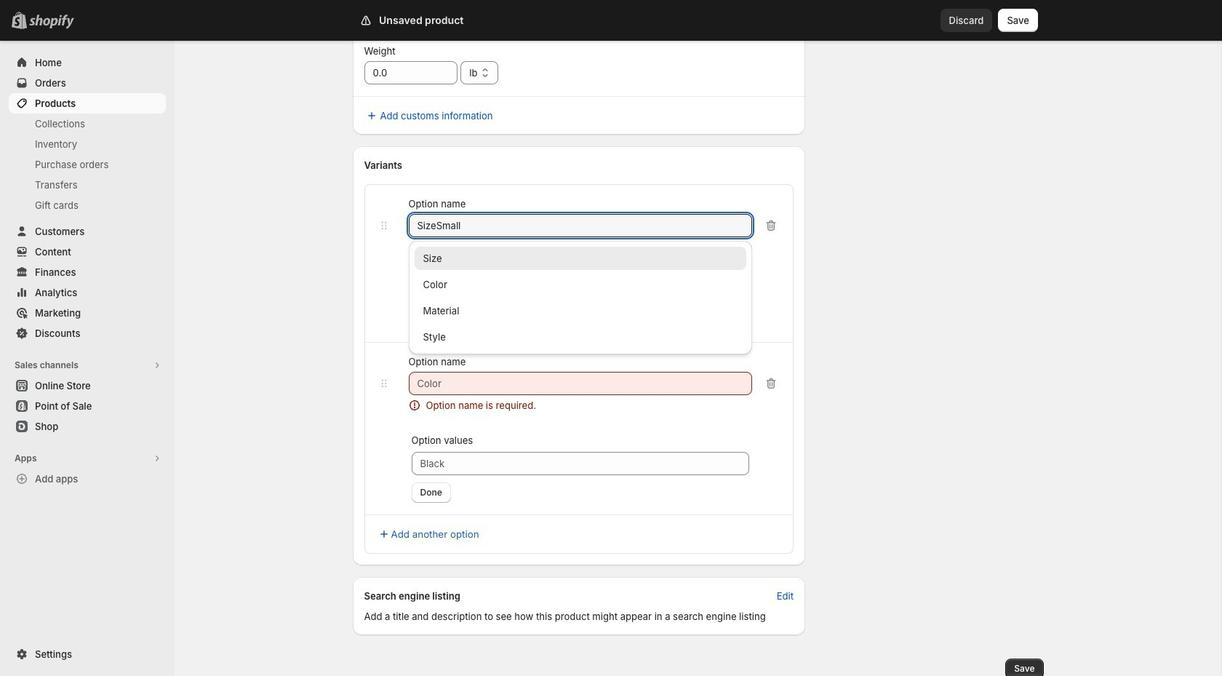 Task type: describe. For each thing, give the bounding box(es) containing it.
size option
[[409, 247, 753, 270]]

0.0 text field
[[364, 61, 458, 84]]

Black text field
[[412, 452, 750, 475]]



Task type: vqa. For each thing, say whether or not it's contained in the screenshot.
List Box
yes



Task type: locate. For each thing, give the bounding box(es) containing it.
Size text field
[[409, 214, 753, 237]]

Color text field
[[409, 372, 753, 395]]

shopify image
[[32, 15, 77, 29]]

list box
[[409, 247, 753, 349]]



